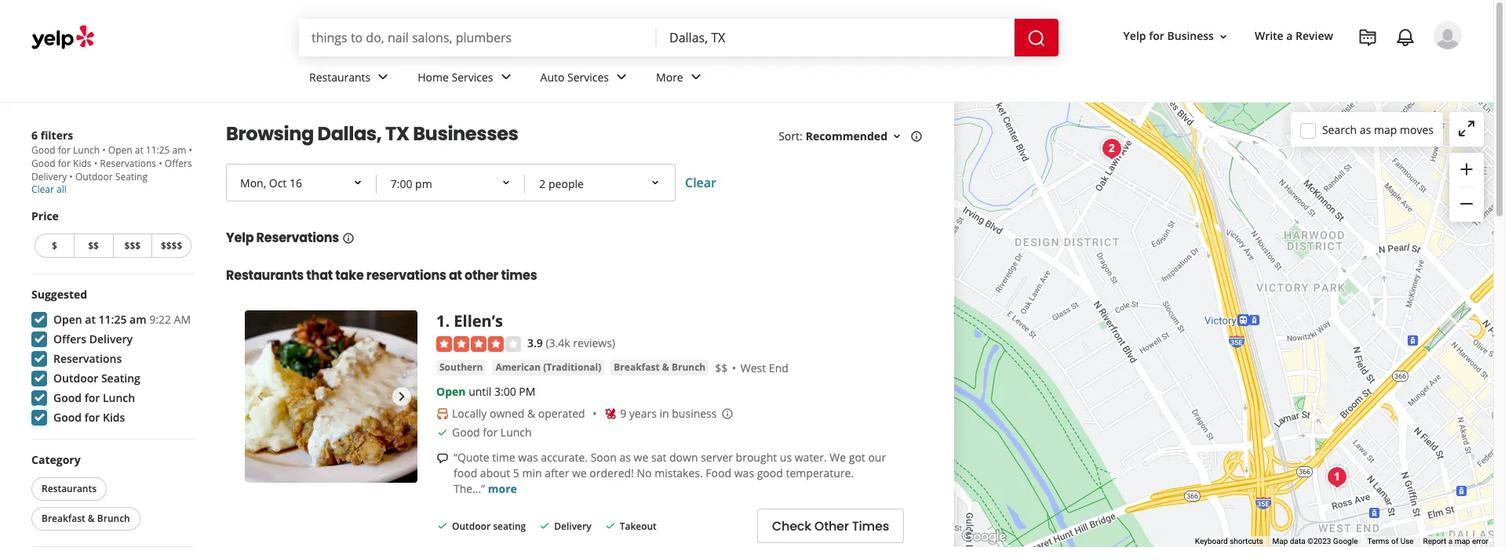 Task type: vqa. For each thing, say whether or not it's contained in the screenshot.
Locally
yes



Task type: describe. For each thing, give the bounding box(es) containing it.
16 speech v2 image
[[436, 453, 449, 466]]

services for auto services
[[568, 70, 609, 84]]

for down filters
[[58, 144, 71, 157]]

am inside 'good for lunch • open at 11:25 am • good for kids • reservations •'
[[172, 144, 186, 157]]

6 filters
[[31, 128, 73, 143]]

write a review link
[[1249, 22, 1340, 51]]

©2023
[[1308, 538, 1332, 546]]

google
[[1334, 538, 1359, 546]]

of
[[1392, 538, 1399, 546]]

for down owned
[[483, 426, 498, 441]]

services for home services
[[452, 70, 493, 84]]

water.
[[795, 451, 827, 466]]

that
[[306, 267, 333, 285]]

american (traditional) link
[[493, 361, 605, 376]]

recommended button
[[806, 129, 904, 144]]

all
[[57, 183, 67, 196]]

1 horizontal spatial &
[[528, 407, 536, 422]]

yelp for yelp reservations
[[226, 229, 254, 247]]

home services
[[418, 70, 493, 84]]

business
[[672, 407, 717, 422]]

good down 6
[[31, 144, 55, 157]]

0 vertical spatial offers
[[165, 157, 192, 170]]

expand map image
[[1458, 119, 1477, 138]]

data
[[1291, 538, 1306, 546]]

check other times
[[772, 518, 889, 536]]

Select a date text field
[[228, 166, 377, 200]]

16 chevron down v2 image for yelp for business
[[1218, 30, 1230, 43]]

Cover field
[[527, 167, 673, 202]]

"quote time was accurate. soon as we sat down server brought us water. we got our food about 5 min after we ordered! no mistakes. food was good temperature. the…"
[[454, 451, 886, 497]]

1 horizontal spatial good for lunch
[[452, 426, 532, 441]]

2 vertical spatial reservations
[[53, 352, 122, 367]]

ordered!
[[590, 467, 634, 482]]

sort:
[[779, 129, 803, 144]]

use
[[1401, 538, 1414, 546]]

american
[[496, 361, 541, 375]]

0 vertical spatial was
[[518, 451, 538, 466]]

restaurants link
[[297, 57, 405, 102]]

outdoor for outdoor seating
[[53, 371, 98, 386]]

tx
[[385, 121, 409, 147]]

previous image
[[251, 388, 270, 407]]

ellen's image
[[1322, 462, 1353, 493]]

moves
[[1401, 122, 1434, 137]]

yelp reservations
[[226, 229, 339, 247]]

times
[[852, 518, 889, 536]]

until
[[469, 385, 492, 400]]

16 chevron down v2 image for recommended
[[891, 130, 904, 143]]

0 horizontal spatial am
[[130, 312, 146, 327]]

$ button
[[35, 234, 74, 258]]

yelp for yelp for business
[[1124, 29, 1147, 44]]

more link
[[644, 57, 718, 102]]

check
[[772, 518, 812, 536]]

locally owned & operated
[[452, 407, 585, 422]]

home
[[418, 70, 449, 84]]

0 vertical spatial delivery
[[31, 170, 67, 184]]

1 horizontal spatial lunch
[[103, 391, 135, 406]]

in
[[660, 407, 669, 422]]

11:25 inside 'good for lunch • open at 11:25 am • good for kids • reservations •'
[[146, 144, 170, 157]]

ellen's
[[454, 311, 503, 332]]

west end
[[741, 361, 789, 376]]

16 years in business v2 image
[[605, 408, 617, 421]]

brad k. image
[[1434, 21, 1463, 49]]

takeout
[[620, 520, 657, 534]]

price
[[31, 209, 59, 224]]

zoom out image
[[1458, 195, 1477, 214]]

16 info v2 image
[[911, 130, 923, 143]]

restaurants for restaurants button
[[42, 483, 97, 496]]

accurate.
[[541, 451, 588, 466]]

keyboard
[[1196, 538, 1228, 546]]

no
[[637, 467, 652, 482]]

report
[[1424, 538, 1447, 546]]

end
[[769, 361, 789, 376]]

good up clear all link
[[31, 157, 55, 170]]

shortcuts
[[1230, 538, 1264, 546]]

0 vertical spatial seating
[[115, 170, 148, 184]]

category group
[[28, 453, 195, 535]]

take
[[335, 267, 364, 285]]

map for moves
[[1375, 122, 1398, 137]]

outdoor for outdoor seating
[[452, 520, 491, 534]]

map data ©2023 google
[[1273, 538, 1359, 546]]

delivery inside group
[[89, 332, 133, 347]]

more link
[[488, 482, 517, 497]]

for down outdoor seating
[[84, 411, 100, 426]]

auto
[[541, 70, 565, 84]]

a for report
[[1449, 538, 1453, 546]]

for up good for kids
[[84, 391, 100, 406]]

16 locally owned v2 image
[[436, 408, 449, 421]]

southern
[[440, 361, 483, 375]]

restaurants that take reservations at other times
[[226, 267, 537, 285]]

Find text field
[[312, 29, 645, 46]]

yelp for business button
[[1118, 22, 1236, 51]]

0 vertical spatial breakfast & brunch button
[[611, 361, 709, 376]]

0 vertical spatial offers delivery
[[31, 157, 192, 184]]

$$ inside button
[[88, 239, 99, 253]]

dallas,
[[318, 121, 382, 147]]

check other times link
[[757, 510, 904, 544]]

breakfast for topmost breakfast & brunch button
[[614, 361, 660, 375]]

for up "all"
[[58, 157, 71, 170]]

0 vertical spatial good for lunch
[[53, 391, 135, 406]]

terms
[[1368, 538, 1390, 546]]

good for lunch • open at 11:25 am • good for kids • reservations •
[[31, 144, 192, 170]]

open inside 'good for lunch • open at 11:25 am • good for kids • reservations •'
[[108, 144, 132, 157]]

user actions element
[[1111, 20, 1485, 116]]

1 horizontal spatial restaurants
[[226, 267, 304, 285]]

review
[[1296, 29, 1334, 44]]

map region
[[864, 0, 1506, 548]]

am
[[174, 312, 191, 327]]

$$$$ button
[[152, 234, 192, 258]]

report a map error link
[[1424, 538, 1489, 546]]

slideshow element
[[245, 311, 418, 484]]

0 vertical spatial outdoor
[[75, 170, 113, 184]]

5
[[513, 467, 520, 482]]

more
[[488, 482, 517, 497]]

breakfast & brunch link
[[611, 361, 709, 376]]

Time field
[[378, 167, 524, 202]]

sat
[[652, 451, 667, 466]]

brunch for topmost breakfast & brunch button
[[672, 361, 706, 375]]

terms of use
[[1368, 538, 1414, 546]]

3.9 (3.4k reviews)
[[528, 336, 616, 351]]

times
[[501, 267, 537, 285]]

the…"
[[454, 482, 485, 497]]

home services link
[[405, 57, 528, 102]]

1 vertical spatial we
[[572, 467, 587, 482]]

1 horizontal spatial group
[[1450, 153, 1485, 222]]

(traditional)
[[543, 361, 602, 375]]

lunch inside 'good for lunch • open at 11:25 am • good for kids • reservations •'
[[73, 144, 100, 157]]

category
[[31, 453, 81, 468]]

(3.4k
[[546, 336, 571, 351]]

open at 11:25 am 9:22 am
[[53, 312, 191, 327]]

about
[[480, 467, 510, 482]]

time
[[492, 451, 516, 466]]

seating
[[493, 520, 526, 534]]

2 horizontal spatial at
[[449, 267, 462, 285]]

.
[[445, 311, 450, 332]]

american (traditional)
[[496, 361, 602, 375]]

& for bottommost breakfast & brunch button
[[88, 513, 95, 526]]

breakfast & brunch for topmost breakfast & brunch button
[[614, 361, 706, 375]]

keyboard shortcuts button
[[1196, 537, 1264, 548]]

24 chevron down v2 image for home services
[[497, 68, 515, 87]]



Task type: locate. For each thing, give the bounding box(es) containing it.
owned
[[490, 407, 525, 422]]

offers delivery inside group
[[53, 332, 133, 347]]

1 vertical spatial offers delivery
[[53, 332, 133, 347]]

16 checkmark v2 image right seating
[[539, 520, 551, 533]]

yelp inside button
[[1124, 29, 1147, 44]]

2 horizontal spatial delivery
[[554, 520, 592, 534]]

open for open at 11:25 am 9:22 am
[[53, 312, 82, 327]]

open
[[108, 144, 132, 157], [53, 312, 82, 327], [436, 385, 466, 400]]

map for error
[[1455, 538, 1471, 546]]

0 horizontal spatial a
[[1287, 29, 1293, 44]]

$$$ button
[[113, 234, 152, 258]]

24 chevron down v2 image inside more link
[[687, 68, 706, 87]]

clear for clear all
[[31, 183, 54, 196]]

food
[[454, 467, 478, 482]]

delivery down the open at 11:25 am 9:22 am
[[89, 332, 133, 347]]

1 horizontal spatial brunch
[[672, 361, 706, 375]]

at inside group
[[85, 312, 96, 327]]

was
[[518, 451, 538, 466], [735, 467, 755, 482]]

clear for clear
[[685, 174, 717, 192]]

6
[[31, 128, 38, 143]]

auto services link
[[528, 57, 644, 102]]

none field near
[[670, 29, 1003, 46]]

1 24 chevron down v2 image from the left
[[374, 68, 393, 87]]

restaurants
[[309, 70, 371, 84], [226, 267, 304, 285], [42, 483, 97, 496]]

business
[[1168, 29, 1214, 44]]

& inside category group
[[88, 513, 95, 526]]

1 horizontal spatial am
[[172, 144, 186, 157]]

lunch down filters
[[73, 144, 100, 157]]

16 chevron down v2 image
[[1218, 30, 1230, 43], [891, 130, 904, 143]]

seating up price group at the top of the page
[[115, 170, 148, 184]]

3.9 star rating image
[[436, 337, 521, 353]]

2 horizontal spatial 16 checkmark v2 image
[[604, 520, 617, 533]]

0 horizontal spatial yelp
[[226, 229, 254, 247]]

open up 16 locally owned v2 image
[[436, 385, 466, 400]]

1 . ellen's
[[436, 311, 503, 332]]

at left other
[[449, 267, 462, 285]]

brought
[[736, 451, 777, 466]]

keyboard shortcuts
[[1196, 538, 1264, 546]]

3:00
[[495, 385, 516, 400]]

breakfast up years
[[614, 361, 660, 375]]

0 vertical spatial map
[[1375, 122, 1398, 137]]

1 vertical spatial good for lunch
[[452, 426, 532, 441]]

restaurants inside business categories element
[[309, 70, 371, 84]]

2 24 chevron down v2 image from the left
[[612, 68, 631, 87]]

0 horizontal spatial map
[[1375, 122, 1398, 137]]

1 vertical spatial restaurants
[[226, 267, 304, 285]]

kids inside group
[[103, 411, 125, 426]]

open for open until 3:00 pm
[[436, 385, 466, 400]]

$$$$
[[161, 239, 182, 253]]

2 vertical spatial lunch
[[501, 426, 532, 441]]

1 horizontal spatial breakfast & brunch
[[614, 361, 706, 375]]

0 horizontal spatial 16 chevron down v2 image
[[891, 130, 904, 143]]

for inside button
[[1149, 29, 1165, 44]]

9 years in business
[[620, 407, 717, 422]]

0 vertical spatial $$
[[88, 239, 99, 253]]

16 checkmark v2 image for takeout
[[604, 520, 617, 533]]

0 horizontal spatial 24 chevron down v2 image
[[374, 68, 393, 87]]

reservations up price group at the top of the page
[[100, 157, 156, 170]]

good for lunch
[[53, 391, 135, 406], [452, 426, 532, 441]]

restaurants down yelp reservations
[[226, 267, 304, 285]]

24 chevron down v2 image left 'auto'
[[497, 68, 515, 87]]

offers right • outdoor seating
[[165, 157, 192, 170]]

good for lunch down outdoor seating
[[53, 391, 135, 406]]

Near text field
[[670, 29, 1003, 46]]

1 horizontal spatial 16 chevron down v2 image
[[1218, 30, 1230, 43]]

1 vertical spatial 11:25
[[99, 312, 127, 327]]

breakfast for bottommost breakfast & brunch button
[[42, 513, 85, 526]]

restaurants down category
[[42, 483, 97, 496]]

1 horizontal spatial services
[[568, 70, 609, 84]]

filters
[[41, 128, 73, 143]]

brunch down restaurants button
[[97, 513, 130, 526]]

kids down outdoor seating
[[103, 411, 125, 426]]

1
[[436, 311, 445, 332]]

a right report
[[1449, 538, 1453, 546]]

& down pm
[[528, 407, 536, 422]]

for
[[1149, 29, 1165, 44], [58, 144, 71, 157], [58, 157, 71, 170], [84, 391, 100, 406], [84, 411, 100, 426], [483, 426, 498, 441]]

0 vertical spatial breakfast
[[614, 361, 660, 375]]

none field find
[[312, 29, 645, 46]]

1 vertical spatial open
[[53, 312, 82, 327]]

1 horizontal spatial breakfast & brunch button
[[611, 361, 709, 376]]

0 horizontal spatial breakfast & brunch button
[[31, 508, 140, 531]]

16 checkmark v2 image for delivery
[[539, 520, 551, 533]]

0 vertical spatial kids
[[73, 157, 91, 170]]

24 chevron down v2 image for auto services
[[612, 68, 631, 87]]

1 horizontal spatial none field
[[670, 29, 1003, 46]]

lunch
[[73, 144, 100, 157], [103, 391, 135, 406], [501, 426, 532, 441]]

1 horizontal spatial was
[[735, 467, 755, 482]]

other
[[815, 518, 849, 536]]

services
[[452, 70, 493, 84], [568, 70, 609, 84]]

map
[[1273, 538, 1289, 546]]

outdoor right "all"
[[75, 170, 113, 184]]

outdoor seating
[[53, 371, 140, 386]]

west
[[741, 361, 766, 376]]

0 horizontal spatial group
[[27, 287, 195, 431]]

0 horizontal spatial open
[[53, 312, 82, 327]]

breakfast & brunch for bottommost breakfast & brunch button
[[42, 513, 130, 526]]

brunch for bottommost breakfast & brunch button
[[97, 513, 130, 526]]

restaurants for restaurants link
[[309, 70, 371, 84]]

business categories element
[[297, 57, 1463, 102]]

24 chevron down v2 image
[[497, 68, 515, 87], [687, 68, 706, 87]]

reservations
[[366, 267, 447, 285]]

1 vertical spatial group
[[27, 287, 195, 431]]

soon
[[591, 451, 617, 466]]

16 checkmark v2 image
[[436, 427, 449, 440], [539, 520, 551, 533], [604, 520, 617, 533]]

24 chevron down v2 image
[[374, 68, 393, 87], [612, 68, 631, 87]]

offers delivery up price group at the top of the page
[[31, 157, 192, 184]]

0 vertical spatial yelp
[[1124, 29, 1147, 44]]

24 chevron down v2 image for restaurants
[[374, 68, 393, 87]]

info icon image
[[722, 408, 734, 420], [722, 408, 734, 420]]

good for lunch down owned
[[452, 426, 532, 441]]

0 vertical spatial breakfast & brunch
[[614, 361, 706, 375]]

us
[[780, 451, 792, 466]]

2 horizontal spatial &
[[662, 361, 669, 375]]

breakfast & brunch button down restaurants button
[[31, 508, 140, 531]]

breakfast
[[614, 361, 660, 375], [42, 513, 85, 526]]

0 horizontal spatial none field
[[312, 29, 645, 46]]

businesses
[[413, 121, 519, 147]]

was down brought
[[735, 467, 755, 482]]

$$ left $$$ button
[[88, 239, 99, 253]]

a right write
[[1287, 29, 1293, 44]]

outdoor up good for kids
[[53, 371, 98, 386]]

0 horizontal spatial services
[[452, 70, 493, 84]]

0 vertical spatial open
[[108, 144, 132, 157]]

16 chevron down v2 image right business
[[1218, 30, 1230, 43]]

$$
[[88, 239, 99, 253], [715, 361, 728, 376]]

down
[[670, 451, 698, 466]]

2 none field from the left
[[670, 29, 1003, 46]]

$$ button
[[74, 234, 113, 258]]

1 vertical spatial brunch
[[97, 513, 130, 526]]

food
[[706, 467, 732, 482]]

projects image
[[1359, 28, 1378, 47]]

ascension coffee - design district image
[[1096, 133, 1128, 164]]

0 horizontal spatial restaurants
[[42, 483, 97, 496]]

1 vertical spatial breakfast & brunch button
[[31, 508, 140, 531]]

1 vertical spatial at
[[449, 267, 462, 285]]

0 vertical spatial reservations
[[100, 157, 156, 170]]

2 vertical spatial outdoor
[[452, 520, 491, 534]]

a inside "link"
[[1287, 29, 1293, 44]]

24 chevron down v2 image right auto services
[[612, 68, 631, 87]]

1 24 chevron down v2 image from the left
[[497, 68, 515, 87]]

2 vertical spatial &
[[88, 513, 95, 526]]

map left error
[[1455, 538, 1471, 546]]

notifications image
[[1397, 28, 1415, 47]]

2 vertical spatial open
[[436, 385, 466, 400]]

2 services from the left
[[568, 70, 609, 84]]

2 vertical spatial delivery
[[554, 520, 592, 534]]

breakfast & brunch down restaurants button
[[42, 513, 130, 526]]

brunch up business
[[672, 361, 706, 375]]

0 vertical spatial lunch
[[73, 144, 100, 157]]

24 chevron down v2 image inside auto services link
[[612, 68, 631, 87]]

lunch down the locally owned & operated
[[501, 426, 532, 441]]

16 checkmark v2 image for good for lunch
[[436, 427, 449, 440]]

operated
[[538, 407, 585, 422]]

1 vertical spatial as
[[620, 451, 631, 466]]

seating up good for kids
[[101, 371, 140, 386]]

breakfast inside breakfast & brunch link
[[614, 361, 660, 375]]

None field
[[312, 29, 645, 46], [670, 29, 1003, 46]]

1 vertical spatial lunch
[[103, 391, 135, 406]]

after
[[545, 467, 569, 482]]

0 horizontal spatial as
[[620, 451, 631, 466]]

seating
[[115, 170, 148, 184], [101, 371, 140, 386]]

lunch down outdoor seating
[[103, 391, 135, 406]]

restaurants up dallas,
[[309, 70, 371, 84]]

& down restaurants button
[[88, 513, 95, 526]]

temperature.
[[786, 467, 854, 482]]

google image
[[959, 528, 1010, 548]]

reservations inside 'good for lunch • open at 11:25 am • good for kids • reservations •'
[[100, 157, 156, 170]]

next image
[[393, 388, 411, 407]]

a
[[1287, 29, 1293, 44], [1449, 538, 1453, 546]]

search image
[[1028, 29, 1047, 48]]

1 vertical spatial offers
[[53, 332, 86, 347]]

1 horizontal spatial 24 chevron down v2 image
[[612, 68, 631, 87]]

was up min
[[518, 451, 538, 466]]

breakfast inside category group
[[42, 513, 85, 526]]

offers down suggested
[[53, 332, 86, 347]]

delivery up price
[[31, 170, 67, 184]]

1 vertical spatial 16 chevron down v2 image
[[891, 130, 904, 143]]

1 horizontal spatial as
[[1360, 122, 1372, 137]]

group containing suggested
[[27, 287, 195, 431]]

open up • outdoor seating
[[108, 144, 132, 157]]

ellen's image
[[245, 311, 418, 484]]

1 horizontal spatial clear
[[685, 174, 717, 192]]

24 chevron down v2 image inside home services link
[[497, 68, 515, 87]]

16 info v2 image
[[342, 232, 355, 245]]

am
[[172, 144, 186, 157], [130, 312, 146, 327]]

none field up home services link
[[312, 29, 645, 46]]

clear all link
[[31, 183, 67, 196]]

1 horizontal spatial yelp
[[1124, 29, 1147, 44]]

1 vertical spatial reservations
[[256, 229, 339, 247]]

1 vertical spatial outdoor
[[53, 371, 98, 386]]

1 vertical spatial seating
[[101, 371, 140, 386]]

16 checkmark v2 image down 16 locally owned v2 image
[[436, 427, 449, 440]]

$$$
[[125, 239, 141, 253]]

kids inside 'good for lunch • open at 11:25 am • good for kids • reservations •'
[[73, 157, 91, 170]]

restaurants inside button
[[42, 483, 97, 496]]

0 vertical spatial am
[[172, 144, 186, 157]]

$
[[52, 239, 57, 253]]

good up good for kids
[[53, 391, 82, 406]]

24 chevron down v2 image for more
[[687, 68, 706, 87]]

report a map error
[[1424, 538, 1489, 546]]

as up ordered!
[[620, 451, 631, 466]]

auto services
[[541, 70, 609, 84]]

as right search
[[1360, 122, 1372, 137]]

11:25 left 9:22
[[99, 312, 127, 327]]

delivery down after at left
[[554, 520, 592, 534]]

yelp for business
[[1124, 29, 1214, 44]]

0 horizontal spatial at
[[85, 312, 96, 327]]

1 horizontal spatial open
[[108, 144, 132, 157]]

reservations up outdoor seating
[[53, 352, 122, 367]]

recommended
[[806, 129, 888, 144]]

1 horizontal spatial offers
[[165, 157, 192, 170]]

24 chevron down v2 image left home
[[374, 68, 393, 87]]

0 horizontal spatial offers
[[53, 332, 86, 347]]

16 chevron down v2 image left 16 info v2 image
[[891, 130, 904, 143]]

$$ left "west"
[[715, 361, 728, 376]]

yelp
[[1124, 29, 1147, 44], [226, 229, 254, 247]]

at up • outdoor seating
[[135, 144, 143, 157]]

good up category
[[53, 411, 82, 426]]

services right 'auto'
[[568, 70, 609, 84]]

1 none field from the left
[[312, 29, 645, 46]]

0 horizontal spatial we
[[572, 467, 587, 482]]

breakfast & brunch up in
[[614, 361, 706, 375]]

1 horizontal spatial breakfast
[[614, 361, 660, 375]]

services right home
[[452, 70, 493, 84]]

none field up business categories element
[[670, 29, 1003, 46]]

southern button
[[436, 361, 486, 376]]

yelp left business
[[1124, 29, 1147, 44]]

brunch inside category group
[[97, 513, 130, 526]]

1 horizontal spatial at
[[135, 144, 143, 157]]

breakfast & brunch inside category group
[[42, 513, 130, 526]]

search as map moves
[[1323, 122, 1434, 137]]

clear button
[[685, 174, 717, 192]]

reviews)
[[573, 336, 616, 351]]

24 chevron down v2 image right more
[[687, 68, 706, 87]]

0 vertical spatial group
[[1450, 153, 1485, 222]]

breakfast & brunch button up in
[[611, 361, 709, 376]]

1 vertical spatial map
[[1455, 538, 1471, 546]]

3.9
[[528, 336, 543, 351]]

11:25 up • outdoor seating
[[146, 144, 170, 157]]

reservations up that
[[256, 229, 339, 247]]

0 horizontal spatial was
[[518, 451, 538, 466]]

map left "moves"
[[1375, 122, 1398, 137]]

breakfast & brunch
[[614, 361, 706, 375], [42, 513, 130, 526]]

open until 3:00 pm
[[436, 385, 536, 400]]

0 vertical spatial as
[[1360, 122, 1372, 137]]

we down the accurate.
[[572, 467, 587, 482]]

offers
[[165, 157, 192, 170], [53, 332, 86, 347]]

1 horizontal spatial we
[[634, 451, 649, 466]]

1 horizontal spatial 16 checkmark v2 image
[[539, 520, 551, 533]]

1 horizontal spatial map
[[1455, 538, 1471, 546]]

years
[[629, 407, 657, 422]]

2 horizontal spatial lunch
[[501, 426, 532, 441]]

outdoor right 16 checkmark v2 icon
[[452, 520, 491, 534]]

0 vertical spatial we
[[634, 451, 649, 466]]

0 horizontal spatial 16 checkmark v2 image
[[436, 427, 449, 440]]

0 horizontal spatial brunch
[[97, 513, 130, 526]]

1 vertical spatial $$
[[715, 361, 728, 376]]

0 horizontal spatial breakfast & brunch
[[42, 513, 130, 526]]

browsing
[[226, 121, 314, 147]]

0 horizontal spatial &
[[88, 513, 95, 526]]

price group
[[31, 209, 195, 261]]

open down suggested
[[53, 312, 82, 327]]

0 horizontal spatial delivery
[[31, 170, 67, 184]]

16 chevron down v2 image inside recommended popup button
[[891, 130, 904, 143]]

zoom in image
[[1458, 160, 1477, 179]]

for left business
[[1149, 29, 1165, 44]]

at down suggested
[[85, 312, 96, 327]]

16 chevron down v2 image inside "yelp for business" button
[[1218, 30, 1230, 43]]

1 vertical spatial kids
[[103, 411, 125, 426]]

16 checkmark v2 image
[[436, 520, 449, 533]]

kids down filters
[[73, 157, 91, 170]]

None search field
[[299, 19, 1062, 57]]

group
[[1450, 153, 1485, 222], [27, 287, 195, 431]]

1 vertical spatial breakfast & brunch
[[42, 513, 130, 526]]

0 vertical spatial brunch
[[672, 361, 706, 375]]

breakfast down restaurants button
[[42, 513, 85, 526]]

1 services from the left
[[452, 70, 493, 84]]

2 24 chevron down v2 image from the left
[[687, 68, 706, 87]]

0 horizontal spatial 11:25
[[99, 312, 127, 327]]

terms of use link
[[1368, 538, 1414, 546]]

clear all
[[31, 183, 67, 196]]

& for topmost breakfast & brunch button
[[662, 361, 669, 375]]

1 vertical spatial &
[[528, 407, 536, 422]]

0 horizontal spatial lunch
[[73, 144, 100, 157]]

we up no
[[634, 451, 649, 466]]

at inside 'good for lunch • open at 11:25 am • good for kids • reservations •'
[[135, 144, 143, 157]]

24 chevron down v2 image inside restaurants link
[[374, 68, 393, 87]]

server
[[701, 451, 733, 466]]

0 vertical spatial &
[[662, 361, 669, 375]]

0 horizontal spatial 24 chevron down v2 image
[[497, 68, 515, 87]]

we
[[830, 451, 846, 466]]

2 vertical spatial at
[[85, 312, 96, 327]]

good down locally
[[452, 426, 480, 441]]

yelp right $$$$ button
[[226, 229, 254, 247]]

as
[[1360, 122, 1372, 137], [620, 451, 631, 466]]

1 vertical spatial a
[[1449, 538, 1453, 546]]

as inside ""quote time was accurate. soon as we sat down server brought us water. we got our food about 5 min after we ordered! no mistakes. food was good temperature. the…""
[[620, 451, 631, 466]]

& up in
[[662, 361, 669, 375]]

mistakes.
[[655, 467, 703, 482]]

offers delivery down the open at 11:25 am 9:22 am
[[53, 332, 133, 347]]

16 checkmark v2 image left takeout
[[604, 520, 617, 533]]

a for write
[[1287, 29, 1293, 44]]

0 horizontal spatial good for lunch
[[53, 391, 135, 406]]



